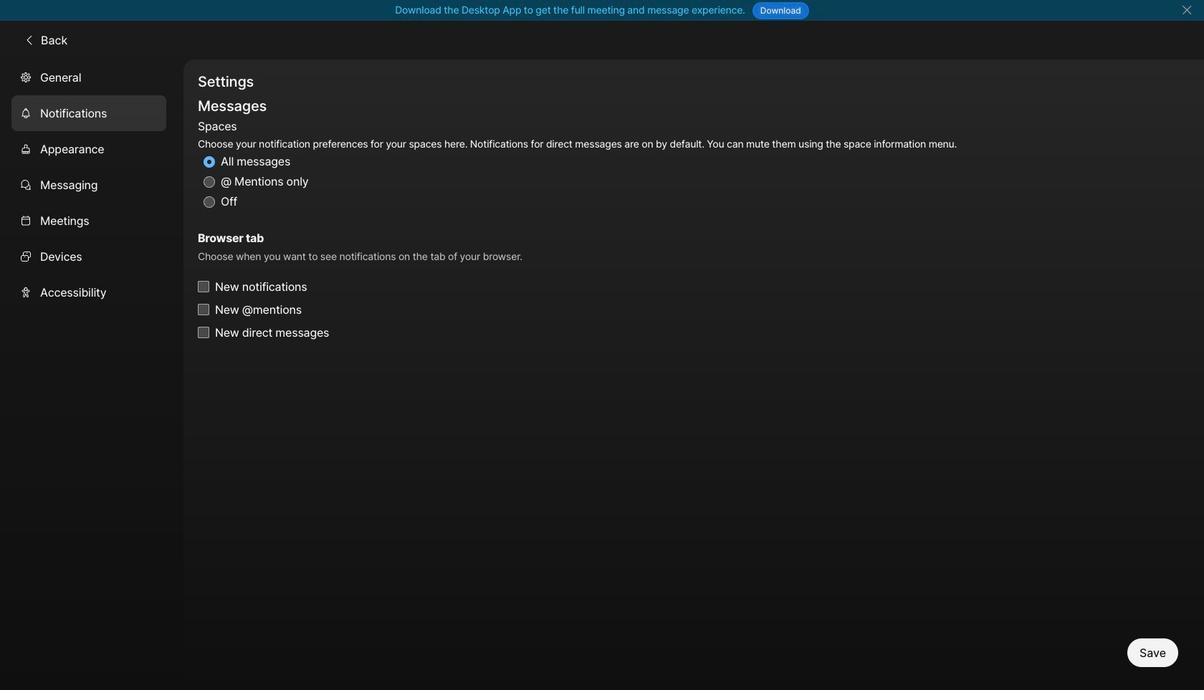 Task type: vqa. For each thing, say whether or not it's contained in the screenshot.
The Teams List 'list'
no



Task type: describe. For each thing, give the bounding box(es) containing it.
accessibility tab
[[11, 274, 166, 310]]

appearance tab
[[11, 131, 166, 167]]

Off radio
[[204, 197, 215, 208]]

settings navigation
[[0, 59, 184, 690]]

general tab
[[11, 59, 166, 95]]



Task type: locate. For each thing, give the bounding box(es) containing it.
messaging tab
[[11, 167, 166, 203]]

meetings tab
[[11, 203, 166, 239]]

notifications tab
[[11, 95, 166, 131]]

All messages radio
[[204, 156, 215, 168]]

option group
[[198, 117, 957, 212]]

cancel_16 image
[[1181, 4, 1193, 16]]

devices tab
[[11, 239, 166, 274]]

@ Mentions only radio
[[204, 176, 215, 188]]



